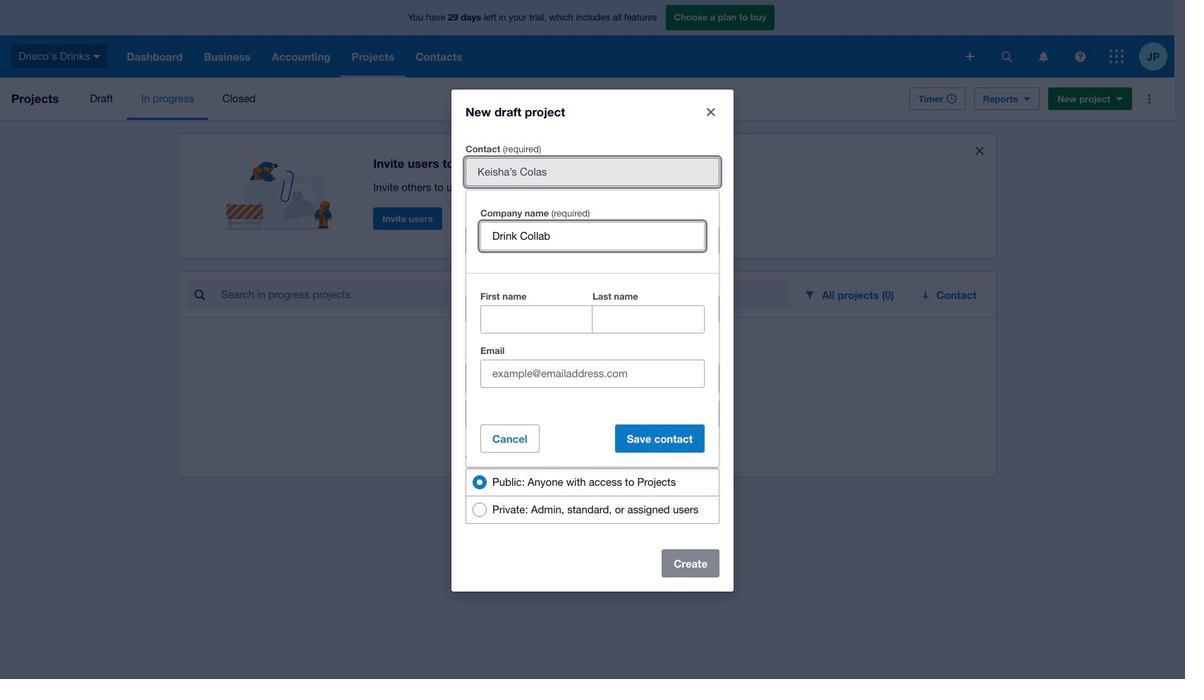 Task type: locate. For each thing, give the bounding box(es) containing it.
example@emailaddress.com email field
[[481, 360, 704, 387]]

0 horizontal spatial svg image
[[93, 55, 100, 58]]

None field
[[466, 158, 719, 185], [466, 227, 719, 254], [466, 158, 719, 185], [466, 227, 719, 254]]

invite users to projects image
[[226, 145, 339, 230]]

svg image
[[1039, 51, 1048, 62], [93, 55, 100, 58]]

dialog
[[451, 89, 734, 591]]

None text field
[[481, 223, 704, 249], [593, 306, 704, 333], [481, 223, 704, 249], [593, 306, 704, 333]]

1 horizontal spatial svg image
[[1039, 51, 1048, 62]]

banner
[[0, 0, 1174, 78]]

None text field
[[481, 306, 592, 333]]

svg image
[[1110, 49, 1124, 63], [1001, 51, 1012, 62], [1075, 51, 1085, 62], [966, 52, 974, 61]]

group
[[466, 190, 719, 467], [480, 287, 705, 333], [466, 468, 719, 524]]



Task type: describe. For each thing, give the bounding box(es) containing it.
Search in progress projects search field
[[220, 281, 790, 308]]

Pick a date field
[[499, 295, 719, 322]]

e.g. 10,000.00 field
[[466, 400, 719, 427]]



Task type: vqa. For each thing, say whether or not it's contained in the screenshot.
Invite users to Projects image
yes



